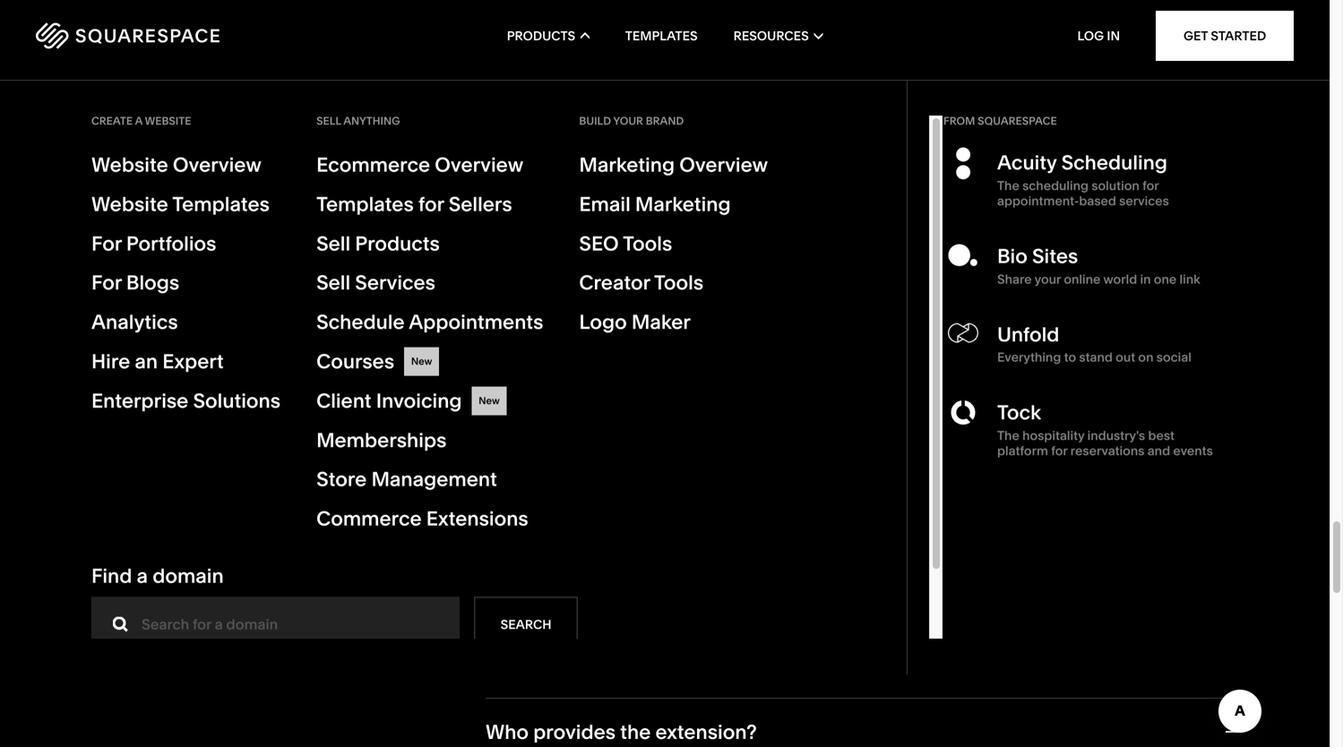 Task type: locate. For each thing, give the bounding box(es) containing it.
and down build at the left top of page
[[584, 146, 613, 166]]

the down related
[[790, 616, 818, 635]]

or
[[778, 62, 797, 87], [709, 108, 725, 127], [824, 258, 840, 277], [1154, 258, 1170, 277], [1182, 427, 1198, 447]]

the inside acuity scheduling the scheduling solution for appointment-based services
[[998, 178, 1020, 193]]

using
[[486, 296, 528, 316]]

who up the if in the bottom of the page
[[486, 551, 529, 575]]

to
[[1068, 108, 1083, 127], [671, 127, 686, 147], [757, 127, 772, 147], [1065, 350, 1077, 365], [825, 408, 841, 427], [978, 408, 993, 427], [797, 427, 812, 447], [676, 446, 692, 466], [1142, 446, 1158, 466], [593, 485, 609, 505], [856, 596, 872, 616]]

access left of
[[920, 408, 974, 427]]

and inside when you connect an extension, you'll need to authorize access to your site's information. any information that you authorize is subject to the extension's terms of service, privacy notice, or similar terms. make sure to fully review these policies before authorizing an extension to access your site. while squarespace keeps your account and site secure, it's your responsibility to ensure you trust the extension you're connecting.
[[922, 466, 951, 486]]

to up "marketing overview" on the top of page
[[671, 127, 686, 147]]

website templates link
[[91, 190, 281, 219]]

1 horizontal spatial products
[[507, 28, 576, 43]]

access down information
[[486, 466, 540, 486]]

0 vertical spatial to
[[486, 108, 504, 127]]

2 horizontal spatial templates
[[625, 28, 698, 43]]

site left secure,
[[955, 466, 983, 486]]

show answer image
[[1225, 1, 1239, 13]]

out inside if you have an issue with an extension, reach out to the extension provider's support team via the link on the extension's details page. the extension provider is solely responsible for providing all support, maintenance, and technical assistance with the service provided through the extension.
[[827, 596, 852, 616]]

before
[[665, 146, 716, 166], [896, 446, 946, 466]]

new up invoicing
[[411, 355, 432, 368]]

hide answer image
[[1225, 726, 1239, 739]]

1 vertical spatial access
[[920, 408, 974, 427]]

2 website from the top
[[91, 192, 168, 216]]

in right logged
[[1050, 108, 1064, 127]]

technical
[[794, 635, 865, 655]]

1 vertical spatial new
[[479, 395, 500, 407]]

1 vertical spatial page.
[[743, 616, 786, 635]]

doesn't down the some
[[652, 296, 709, 316]]

or inside when you connect an extension, you'll need to authorize access to your site's information. any information that you authorize is subject to the extension's terms of service, privacy notice, or similar terms. make sure to fully review these policies before authorizing an extension to access your site. while squarespace keeps your account and site secure, it's your responsibility to ensure you trust the extension you're connecting.
[[1182, 427, 1198, 447]]

0 horizontal spatial review
[[599, 277, 649, 297]]

1 horizontal spatial before
[[896, 446, 946, 466]]

access
[[715, 363, 781, 387], [920, 408, 974, 427], [486, 466, 540, 486]]

templates for sellers link
[[317, 190, 544, 219]]

before down tap
[[665, 146, 716, 166]]

have left any in the top right of the page
[[713, 296, 750, 316]]

0 horizontal spatial before
[[665, 146, 716, 166]]

be
[[968, 108, 988, 127]]

terms inside when you connect an extension, you'll need to authorize access to your site's information. any information that you authorize is subject to the extension's terms of service, privacy notice, or similar terms. make sure to fully review these policies before authorizing an extension to access your site. while squarespace keeps your account and site secure, it's your responsibility to ensure you trust the extension you're connecting.
[[935, 427, 980, 447]]

out right stand
[[1116, 350, 1136, 365]]

1 sell from the top
[[317, 114, 341, 127]]

1 horizontal spatial new
[[479, 395, 500, 407]]

1 vertical spatial website
[[91, 192, 168, 216]]

management
[[372, 467, 497, 491]]

0 vertical spatial page.
[[869, 277, 912, 297]]

extension?
[[656, 720, 757, 744]]

how up select at the top left of the page
[[486, 62, 528, 87]]

2 vertical spatial have
[[531, 596, 568, 616]]

create a website
[[91, 114, 191, 127]]

the down tock
[[998, 428, 1020, 443]]

or right tap
[[709, 108, 725, 127]]

notice,
[[1126, 427, 1179, 447]]

0 vertical spatial out
[[1116, 350, 1136, 365]]

for right "plan"
[[1172, 277, 1193, 297]]

1 horizontal spatial does
[[590, 213, 637, 237]]

is left you'll
[[720, 427, 732, 447]]

2 vertical spatial how
[[486, 363, 528, 387]]

products button
[[507, 0, 590, 72]]

find
[[91, 564, 132, 588]]

you right world
[[1140, 277, 1168, 297]]

support
[[1064, 596, 1124, 616]]

out inside unfold everything to stand out on social
[[1116, 350, 1136, 365]]

appointments
[[409, 310, 544, 334]]

i up to connect an extension, tap or click
[[562, 62, 568, 87]]

in inside bio sites share your online world in one link
[[1141, 271, 1152, 287]]

sell
[[317, 114, 341, 127], [317, 231, 351, 255], [317, 270, 351, 295]]

1 horizontal spatial to
[[577, 277, 595, 297]]

a right "plan"
[[1174, 258, 1183, 277]]

templates for templates
[[625, 28, 698, 43]]

0 vertical spatial the
[[998, 178, 1020, 193]]

to left stand
[[1065, 350, 1077, 365]]

0 vertical spatial who
[[486, 551, 529, 575]]

build your brand
[[579, 114, 684, 127]]

2 horizontal spatial review
[[986, 127, 1037, 147]]

to inside unfold everything to stand out on social
[[1065, 350, 1077, 365]]

1 vertical spatial marketing
[[635, 192, 731, 216]]

squarespace down subject
[[663, 466, 764, 486]]

tools for seo tools
[[623, 231, 673, 255]]

responsibility
[[486, 485, 589, 505]]

extension down related
[[822, 616, 897, 635]]

marketing overview link
[[579, 151, 768, 179]]

site.
[[581, 466, 612, 486]]

0 horizontal spatial in
[[1050, 108, 1064, 127]]

to up permissions
[[486, 108, 504, 127]]

for left via
[[1128, 616, 1150, 635]]

0 vertical spatial is
[[720, 427, 732, 447]]

you right the if in the bottom of the page
[[499, 596, 527, 616]]

1 vertical spatial tools
[[654, 270, 704, 295]]

1 horizontal spatial on
[[1139, 350, 1154, 365]]

1 vertical spatial how
[[486, 213, 528, 237]]

analytics
[[91, 310, 178, 334]]

page.
[[869, 277, 912, 297], [743, 616, 786, 635]]

is inside when you connect an extension, you'll need to authorize access to your site's information. any information that you authorize is subject to the extension's terms of service, privacy notice, or similar terms. make sure to fully review these policies before authorizing an extension to access your site. while squarespace keeps your account and site secure, it's your responsibility to ensure you trust the extension you're connecting.
[[720, 427, 732, 447]]

for left the blogs
[[91, 270, 122, 295]]

in left one in the right top of the page
[[1141, 271, 1152, 287]]

0 vertical spatial squarespace
[[978, 114, 1058, 127]]

sell left the anything
[[317, 114, 341, 127]]

to up logo
[[577, 277, 595, 297]]

1 vertical spatial for
[[91, 270, 122, 295]]

site
[[567, 127, 594, 147], [955, 466, 983, 486]]

link right one in the right top of the page
[[1180, 271, 1201, 287]]

your right keeps
[[818, 466, 852, 486]]

website down create a website
[[91, 152, 168, 177]]

your left site.
[[543, 466, 577, 486]]

marketing down "want"
[[579, 152, 675, 177]]

1 vertical spatial extension,
[[655, 408, 734, 427]]

1 vertical spatial on
[[545, 616, 565, 635]]

1 vertical spatial squarespace
[[916, 277, 1017, 297]]

0 horizontal spatial access
[[486, 466, 540, 486]]

memberships link
[[317, 426, 544, 455]]

anything
[[344, 114, 400, 127]]

for inside tock the hospitality industry's best platform for reservations and events
[[1052, 443, 1068, 459]]

extension, inside when you connect an extension, you'll need to authorize access to your site's information. any information that you authorize is subject to the extension's terms of service, privacy notice, or similar terms. make sure to fully review these policies before authorizing an extension to access your site. while squarespace keeps your account and site secure, it's your responsibility to ensure you trust the extension you're connecting.
[[655, 408, 734, 427]]

0 vertical spatial site
[[567, 127, 594, 147]]

do left contact
[[534, 551, 558, 575]]

2 vertical spatial sell
[[317, 270, 351, 295]]

0 vertical spatial website
[[91, 152, 168, 177]]

new up 'when'
[[479, 395, 500, 407]]

tools inside "link"
[[623, 231, 673, 255]]

for up for blogs
[[91, 231, 122, 255]]

visit
[[715, 277, 746, 297]]

0 horizontal spatial authorize
[[644, 427, 716, 447]]

0 horizontal spatial overview
[[173, 152, 262, 177]]

1 horizontal spatial in
[[1141, 271, 1152, 287]]

some
[[656, 258, 700, 277]]

1 horizontal spatial terms
[[935, 427, 980, 447]]

link up through
[[515, 616, 541, 635]]

0 vertical spatial review
[[986, 127, 1037, 147]]

log
[[1078, 28, 1105, 43]]

overview up website templates "link"
[[173, 152, 262, 177]]

get started
[[1184, 28, 1267, 43]]

to inside extension prices vary. some have a monthly or per-use fee. others may offer a free plan or a trial period. to review pricing, visit the extension's page. squarespace doesn't charge you for using extensions and doesn't have any control over the extension's pricing.
[[577, 277, 595, 297]]

before up connecting. in the right bottom of the page
[[896, 446, 946, 466]]

1 for from the top
[[91, 231, 122, 255]]

1 website from the top
[[91, 152, 168, 177]]

authorize up while
[[644, 427, 716, 447]]

0 horizontal spatial doesn't
[[652, 296, 709, 316]]

do up select at the top left of the page
[[532, 62, 557, 87]]

doesn't down the sites
[[1021, 277, 1079, 297]]

and left must
[[884, 127, 913, 147]]

sure
[[639, 446, 672, 466]]

.
[[886, 108, 890, 127]]

responsible
[[1034, 616, 1125, 635]]

tools up vary.
[[623, 231, 673, 255]]

0 horizontal spatial is
[[720, 427, 732, 447]]

and
[[884, 127, 913, 147], [584, 146, 613, 166], [619, 296, 648, 316], [1148, 443, 1171, 459], [922, 466, 951, 486], [761, 635, 790, 655]]

1 horizontal spatial link
[[1180, 271, 1201, 287]]

site inside when you connect an extension, you'll need to authorize access to your site's information. any information that you authorize is subject to the extension's terms of service, privacy notice, or similar terms. make sure to fully review these policies before authorizing an extension to access your site. while squarespace keeps your account and site secure, it's your responsibility to ensure you trust the extension you're connecting.
[[955, 466, 983, 486]]

terms down build your brand
[[617, 146, 661, 166]]

1 vertical spatial who
[[486, 720, 529, 744]]

out right reach
[[827, 596, 852, 616]]

search button
[[474, 597, 578, 653]]

website overview
[[91, 152, 262, 177]]

an
[[654, 62, 677, 87], [575, 108, 593, 127], [641, 213, 665, 237], [135, 349, 158, 373], [633, 408, 652, 427], [1041, 446, 1060, 466], [572, 596, 591, 616], [674, 596, 693, 616]]

do for how
[[532, 62, 557, 87]]

1 vertical spatial link
[[515, 616, 541, 635]]

1 vertical spatial site
[[955, 466, 983, 486]]

0 vertical spatial on
[[1139, 350, 1154, 365]]

you inside extension prices vary. some have a monthly or per-use fee. others may offer a free plan or a trial period. to review pricing, visit the extension's page. squarespace doesn't charge you for using extensions and doesn't have any control over the extension's pricing.
[[1140, 277, 1168, 297]]

have
[[704, 258, 741, 277], [713, 296, 750, 316], [531, 596, 568, 616]]

with right assistance
[[954, 635, 986, 655]]

1 horizontal spatial overview
[[435, 152, 524, 177]]

0 vertical spatial before
[[665, 146, 716, 166]]

3 how from the top
[[486, 363, 528, 387]]

connect up make
[[566, 408, 629, 427]]

squarespace inside when you connect an extension, you'll need to authorize access to your site's information. any information that you authorize is subject to the extension's terms of service, privacy notice, or similar terms. make sure to fully review these policies before authorizing an extension to access your site. while squarespace keeps your account and site secure, it's your responsibility to ensure you trust the extension you're connecting.
[[663, 466, 764, 486]]

0 vertical spatial in
[[1050, 108, 1064, 127]]

templates
[[625, 28, 698, 43], [172, 192, 270, 216], [317, 192, 414, 216]]

0 vertical spatial for
[[91, 231, 122, 255]]

marketing
[[579, 152, 675, 177], [635, 192, 731, 216]]

or right "plan"
[[1154, 258, 1170, 277]]

0 horizontal spatial out
[[827, 596, 852, 616]]

per-
[[843, 258, 875, 277]]

2 vertical spatial the
[[790, 616, 818, 635]]

for
[[1143, 178, 1159, 193], [419, 192, 444, 216], [1172, 277, 1193, 297], [1052, 443, 1068, 459], [1128, 616, 1150, 635]]

connect up "marketing overview" on the top of page
[[690, 127, 753, 147]]

information.
[[1078, 408, 1170, 427]]

extension left the .
[[805, 127, 880, 147]]

1 vertical spatial is
[[969, 616, 982, 635]]

courses
[[317, 349, 395, 373]]

website inside website templates "link"
[[91, 192, 168, 216]]

sell up schedule
[[317, 270, 351, 295]]

1 vertical spatial does
[[532, 363, 579, 387]]

for inside acuity scheduling the scheduling solution for appointment-based services
[[1143, 178, 1159, 193]]

extension down the questions?
[[904, 596, 979, 616]]

3 overview from the left
[[680, 152, 768, 177]]

3 sell from the top
[[317, 270, 351, 295]]

i
[[562, 62, 568, 87], [563, 551, 569, 575]]

enterprise solutions
[[91, 389, 281, 413]]

hire an expert link
[[91, 347, 281, 376]]

authorize
[[844, 408, 917, 427], [644, 427, 716, 447]]

templates inside website templates "link"
[[172, 192, 270, 216]]

the
[[538, 127, 563, 147], [776, 127, 801, 147], [1040, 127, 1065, 147], [749, 277, 775, 297], [881, 296, 906, 316], [584, 363, 614, 387], [816, 427, 841, 447], [740, 485, 765, 505], [875, 596, 900, 616], [486, 616, 511, 635], [569, 616, 594, 635], [990, 635, 1015, 655], [551, 654, 576, 674], [620, 720, 651, 744]]

your right "it's"
[[1072, 466, 1106, 486]]

1 vertical spatial to
[[577, 277, 595, 297]]

before inside ". you must be logged in to connect it. select the site you want to connect to the extension and carefully review the extension's permissions and terms before allowing access."
[[665, 146, 716, 166]]

when you connect an extension, you'll need to authorize access to your site's information. any information that you authorize is subject to the extension's terms of service, privacy notice, or similar terms. make sure to fully review these policies before authorizing an extension to access your site. while squarespace keeps your account and site secure, it's your responsibility to ensure you trust the extension you're connecting.
[[486, 408, 1203, 505]]

1 horizontal spatial site
[[955, 466, 983, 486]]

0 horizontal spatial page.
[[743, 616, 786, 635]]

1 how from the top
[[486, 62, 528, 87]]

terms
[[617, 146, 661, 166], [935, 427, 980, 447]]

overview up the sellers
[[435, 152, 524, 177]]

review up logo maker
[[599, 277, 649, 297]]

review down you'll
[[731, 446, 781, 466]]

templates up how do i connect an extension or add plugins?
[[625, 28, 698, 43]]

terms left of
[[935, 427, 980, 447]]

2 vertical spatial access
[[486, 466, 540, 486]]

1 vertical spatial the
[[998, 428, 1020, 443]]

have up search
[[531, 596, 568, 616]]

you right that
[[612, 427, 640, 447]]

1 horizontal spatial templates
[[317, 192, 414, 216]]

1 vertical spatial before
[[896, 446, 946, 466]]

maker
[[632, 310, 691, 334]]

1 overview from the left
[[173, 152, 262, 177]]

2 who from the top
[[486, 720, 529, 744]]

2 overview from the left
[[435, 152, 524, 177]]

1 vertical spatial review
[[599, 277, 649, 297]]

1 vertical spatial products
[[355, 231, 440, 255]]

how for how do i connect an extension or add plugins?
[[486, 62, 528, 87]]

sell for sell services
[[317, 270, 351, 295]]

squarespace up acuity
[[978, 114, 1058, 127]]

1 horizontal spatial is
[[969, 616, 982, 635]]

who for who provides the extension?
[[486, 720, 529, 744]]

1 horizontal spatial authorize
[[844, 408, 917, 427]]

on left social
[[1139, 350, 1154, 365]]

0 horizontal spatial site
[[567, 127, 594, 147]]

connect left it.
[[1087, 108, 1150, 127]]

0 vertical spatial terms
[[617, 146, 661, 166]]

the down acuity
[[998, 178, 1020, 193]]

access.
[[788, 146, 846, 166]]

templates link
[[625, 0, 698, 72]]

extension's inside if you have an issue with an extension, reach out to the extension provider's support team via the link on the extension's details page. the extension provider is solely responsible for providing all support, maintenance, and technical assistance with the service provided through the extension.
[[598, 616, 684, 635]]

terms inside ". you must be logged in to connect it. select the site you want to connect to the extension and carefully review the extension's permissions and terms before allowing access."
[[617, 146, 661, 166]]

who left 'provides'
[[486, 720, 529, 744]]

for inside extension prices vary. some have a monthly or per-use fee. others may offer a free plan or a trial period. to review pricing, visit the extension's page. squarespace doesn't charge you for using extensions and doesn't have any control over the extension's pricing.
[[1172, 277, 1193, 297]]

creator tools
[[579, 270, 704, 295]]

to down best
[[1142, 446, 1158, 466]]

0 vertical spatial link
[[1180, 271, 1201, 287]]

templates down the website overview link
[[172, 192, 270, 216]]

on inside if you have an issue with an extension, reach out to the extension provider's support team via the link on the extension's details page. the extension provider is solely responsible for providing all support, maintenance, and technical assistance with the service provided through the extension.
[[545, 616, 565, 635]]

connect up to connect an extension, tap or click
[[572, 62, 649, 87]]

and down reach
[[761, 635, 790, 655]]

extension up click
[[682, 62, 773, 87]]

0 vertical spatial have
[[704, 258, 741, 277]]

add
[[802, 62, 838, 87]]

how
[[486, 62, 528, 87], [486, 213, 528, 237], [486, 363, 528, 387]]

service,
[[1003, 427, 1063, 447]]

for blogs
[[91, 270, 179, 295]]

1 horizontal spatial out
[[1116, 350, 1136, 365]]

0 vertical spatial i
[[562, 62, 568, 87]]

0 vertical spatial with
[[649, 551, 689, 575]]

overview for templates
[[173, 152, 262, 177]]

0 horizontal spatial link
[[515, 616, 541, 635]]

extension's inside ". you must be logged in to connect it. select the site you want to connect to the extension and carefully review the extension's permissions and terms before allowing access."
[[1069, 127, 1156, 147]]

data?
[[785, 363, 837, 387]]

to right need
[[825, 408, 841, 427]]

with right issue
[[638, 596, 670, 616]]

squarespace logo image
[[36, 22, 220, 49]]

carefully
[[917, 127, 982, 147]]

is left solely
[[969, 616, 982, 635]]

extension down maker
[[619, 363, 710, 387]]

1 horizontal spatial doesn't
[[1021, 277, 1079, 297]]

world
[[1104, 271, 1138, 287]]

from
[[944, 114, 976, 127]]

1 vertical spatial terms
[[935, 427, 980, 447]]

0 horizontal spatial does
[[532, 363, 579, 387]]

and inside extension prices vary. some have a monthly or per-use fee. others may offer a free plan or a trial period. to review pricing, visit the extension's page. squarespace doesn't charge you for using extensions and doesn't have any control over the extension's pricing.
[[619, 296, 648, 316]]

you left "want"
[[598, 127, 626, 147]]

is inside if you have an issue with an extension, reach out to the extension provider's support team via the link on the extension's details page. the extension provider is solely responsible for providing all support, maintenance, and technical assistance with the service provided through the extension.
[[969, 616, 982, 635]]

vary.
[[616, 258, 652, 277]]

sell services link
[[317, 269, 544, 297]]

2 vertical spatial extension,
[[697, 596, 776, 616]]

2 how from the top
[[486, 213, 528, 237]]

0 vertical spatial new
[[411, 355, 432, 368]]

review up acuity
[[986, 127, 1037, 147]]

similar
[[486, 446, 537, 466]]

tap
[[680, 108, 705, 127]]

prices
[[565, 258, 613, 277]]

for inside if you have an issue with an extension, reach out to the extension provider's support team via the link on the extension's details page. the extension provider is solely responsible for providing all support, maintenance, and technical assistance with the service provided through the extension.
[[1128, 616, 1150, 635]]

0 horizontal spatial templates
[[172, 192, 270, 216]]

0 vertical spatial tools
[[623, 231, 673, 255]]

2 sell from the top
[[317, 231, 351, 255]]

with right contact
[[649, 551, 689, 575]]

who for who do i contact with extension-related questions?
[[486, 551, 529, 575]]

review inside ". you must be logged in to connect it. select the site you want to connect to the extension and carefully review the extension's permissions and terms before allowing access."
[[986, 127, 1037, 147]]

overview for for
[[435, 152, 524, 177]]

to up technical
[[856, 596, 872, 616]]

secure,
[[986, 466, 1043, 486]]

2 vertical spatial squarespace
[[663, 466, 764, 486]]

0 vertical spatial sell
[[317, 114, 341, 127]]

for up "it's"
[[1052, 443, 1068, 459]]

templates down ecommerce
[[317, 192, 414, 216]]

it.
[[1154, 108, 1168, 127]]

fee.
[[906, 258, 935, 277]]

0 horizontal spatial terms
[[617, 146, 661, 166]]

sell up the sell services
[[317, 231, 351, 255]]

0 vertical spatial access
[[715, 363, 781, 387]]

2 vertical spatial review
[[731, 446, 781, 466]]

for for for portfolios
[[91, 231, 122, 255]]

website inside the website overview link
[[91, 152, 168, 177]]

1 horizontal spatial review
[[731, 446, 781, 466]]

before inside when you connect an extension, you'll need to authorize access to your site's information. any information that you authorize is subject to the extension's terms of service, privacy notice, or similar terms. make sure to fully review these policies before authorizing an extension to access your site. while squarespace keeps your account and site secure, it's your responsibility to ensure you trust the extension you're connecting.
[[896, 446, 946, 466]]

seo tools link
[[579, 229, 768, 258]]

how for how much does an extension cost?
[[486, 213, 528, 237]]

review inside when you connect an extension, you'll need to authorize access to your site's information. any information that you authorize is subject to the extension's terms of service, privacy notice, or similar terms. make sure to fully review these policies before authorizing an extension to access your site. while squarespace keeps your account and site secure, it's your responsibility to ensure you trust the extension you're connecting.
[[731, 446, 781, 466]]

2 for from the top
[[91, 270, 122, 295]]

providing
[[486, 635, 559, 655]]

templates inside templates for sellers link
[[317, 192, 414, 216]]

appointment-
[[998, 193, 1080, 208]]

how do i connect an extension or add plugins?
[[486, 62, 922, 87]]

memberships
[[317, 428, 447, 452]]

must
[[925, 108, 964, 127]]

0 vertical spatial how
[[486, 62, 528, 87]]

enterprise solutions link
[[91, 387, 281, 415]]

0 horizontal spatial new
[[411, 355, 432, 368]]

2 horizontal spatial access
[[920, 408, 974, 427]]

squarespace
[[978, 114, 1058, 127], [916, 277, 1017, 297], [663, 466, 764, 486]]

website for website overview
[[91, 152, 168, 177]]

tock the hospitality industry's best platform for reservations and events
[[998, 400, 1214, 459]]

1 who from the top
[[486, 551, 529, 575]]

based
[[1080, 193, 1117, 208]]

1 horizontal spatial page.
[[869, 277, 912, 297]]

unfold
[[998, 322, 1060, 346]]

and down creator tools
[[619, 296, 648, 316]]

extension up the some
[[669, 213, 761, 237]]

your down the sites
[[1035, 271, 1061, 287]]

0 vertical spatial do
[[532, 62, 557, 87]]



Task type: vqa. For each thing, say whether or not it's contained in the screenshot.
the right the Products
yes



Task type: describe. For each thing, give the bounding box(es) containing it.
and inside if you have an issue with an extension, reach out to the extension provider's support team via the link on the extension's details page. the extension provider is solely responsible for providing all support, maintenance, and technical assistance with the service provided through the extension.
[[761, 635, 790, 655]]

you right 'when'
[[534, 408, 562, 427]]

scheduling
[[1023, 178, 1089, 193]]

charge
[[1082, 277, 1137, 297]]

sell products link
[[317, 229, 544, 258]]

provider's
[[983, 596, 1060, 616]]

in inside ". you must be logged in to connect it. select the site you want to connect to the extension and carefully review the extension's permissions and terms before allowing access."
[[1050, 108, 1064, 127]]

services
[[355, 270, 436, 295]]

link inside if you have an issue with an extension, reach out to the extension provider's support team via the link on the extension's details page. the extension provider is solely responsible for providing all support, maintenance, and technical assistance with the service provided through the extension.
[[515, 616, 541, 635]]

hospitality
[[1023, 428, 1085, 443]]

extension down industry's in the bottom of the page
[[1063, 446, 1138, 466]]

your up the platform
[[997, 408, 1031, 427]]

offer
[[1031, 258, 1066, 277]]

client
[[317, 389, 372, 413]]

0 vertical spatial marketing
[[579, 152, 675, 177]]

period.
[[519, 277, 574, 297]]

authorizing
[[950, 446, 1037, 466]]

others
[[938, 258, 991, 277]]

through
[[486, 654, 547, 674]]

cost?
[[765, 213, 816, 237]]

to left tock
[[978, 408, 993, 427]]

tock
[[998, 400, 1042, 425]]

templates for templates for sellers
[[317, 192, 414, 216]]

ecommerce overview link
[[317, 151, 544, 179]]

invoicing
[[376, 389, 462, 413]]

to left access.
[[757, 127, 772, 147]]

tools for creator tools
[[654, 270, 704, 295]]

of
[[984, 427, 999, 447]]

a left free
[[1070, 258, 1079, 277]]

squarespace inside extension prices vary. some have a monthly or per-use fee. others may offer a free plan or a trial period. to review pricing, visit the extension's page. squarespace doesn't charge you for using extensions and doesn't have any control over the extension's pricing.
[[916, 277, 1017, 297]]

1 horizontal spatial access
[[715, 363, 781, 387]]

connecting.
[[899, 485, 990, 505]]

pricing.
[[1000, 296, 1058, 316]]

you'll
[[738, 408, 778, 427]]

sell anything
[[317, 114, 400, 127]]

portfolios
[[126, 231, 216, 255]]

extension-
[[693, 551, 793, 575]]

how much does an extension cost?
[[486, 213, 816, 237]]

you inside if you have an issue with an extension, reach out to the extension provider's support team via the link on the extension's details page. the extension provider is solely responsible for providing all support, maintenance, and technical assistance with the service provided through the extension.
[[499, 596, 527, 616]]

sell for sell anything
[[317, 114, 341, 127]]

expert
[[163, 349, 224, 373]]

when
[[486, 408, 530, 427]]

site inside ". you must be logged in to connect it. select the site you want to connect to the extension and carefully review the extension's permissions and terms before allowing access."
[[567, 127, 594, 147]]

solely
[[986, 616, 1030, 635]]

subject
[[736, 427, 793, 447]]

control
[[785, 296, 839, 316]]

who provides the extension?
[[486, 720, 757, 744]]

plugins?
[[843, 62, 922, 87]]

to connect an extension, tap or click
[[486, 108, 768, 127]]

how does the extension access data?
[[486, 363, 837, 387]]

for portfolios link
[[91, 229, 281, 258]]

trust
[[701, 485, 736, 505]]

solutions
[[193, 389, 281, 413]]

email marketing
[[579, 192, 731, 216]]

to left fully
[[676, 446, 692, 466]]

2 vertical spatial with
[[954, 635, 986, 655]]

seo
[[579, 231, 619, 255]]

extension, inside if you have an issue with an extension, reach out to the extension provider's support team via the link on the extension's details page. the extension provider is solely responsible for providing all support, maintenance, and technical assistance with the service provided through the extension.
[[697, 596, 776, 616]]

your right build at the left top of page
[[614, 114, 644, 127]]

extension's inside when you connect an extension, you'll need to authorize access to your site's information. any information that you authorize is subject to the extension's terms of service, privacy notice, or similar terms. make sure to fully review these policies before authorizing an extension to access your site. while squarespace keeps your account and site secure, it's your responsibility to ensure you trust the extension you're connecting.
[[845, 427, 932, 447]]

store management link
[[317, 465, 544, 494]]

commerce extensions
[[317, 507, 529, 531]]

1 vertical spatial have
[[713, 296, 750, 316]]

pricing,
[[653, 277, 711, 297]]

or left per-
[[824, 258, 840, 277]]

connect inside when you connect an extension, you'll need to authorize access to your site's information. any information that you authorize is subject to the extension's terms of service, privacy notice, or similar terms. make sure to fully review these policies before authorizing an extension to access your site. while squarespace keeps your account and site secure, it's your responsibility to ensure you trust the extension you're connecting.
[[566, 408, 629, 427]]

get started link
[[1157, 11, 1294, 61]]

ecommerce overview
[[317, 152, 524, 177]]

how for how does the extension access data?
[[486, 363, 528, 387]]

plan
[[1117, 258, 1151, 277]]

client invoicing
[[317, 389, 462, 413]]

need
[[782, 408, 821, 427]]

industry's
[[1088, 428, 1146, 443]]

brand
[[646, 114, 684, 127]]

schedule appointments link
[[317, 308, 544, 337]]

service
[[1019, 635, 1075, 655]]

trial
[[486, 277, 515, 297]]

new for courses
[[411, 355, 432, 368]]

a left monthly on the right top of the page
[[745, 258, 754, 277]]

free
[[1083, 258, 1114, 277]]

get
[[1184, 28, 1209, 43]]

any
[[754, 296, 781, 316]]

Search for a domain field
[[91, 597, 460, 653]]

a right 'create'
[[135, 114, 143, 127]]

to right logged
[[1068, 108, 1083, 127]]

0 horizontal spatial to
[[486, 108, 504, 127]]

sell for sell products
[[317, 231, 351, 255]]

0 horizontal spatial products
[[355, 231, 440, 255]]

extension prices vary. some have a monthly or per-use fee. others may offer a free plan or a trial period. to review pricing, visit the extension's page. squarespace doesn't charge you for using extensions and doesn't have any control over the extension's pricing.
[[486, 258, 1193, 316]]

reach
[[779, 596, 823, 616]]

it's
[[1047, 466, 1068, 486]]

information
[[486, 427, 575, 447]]

overview for marketing
[[680, 152, 768, 177]]

have inside if you have an issue with an extension, reach out to the extension provider's support team via the link on the extension's details page. the extension provider is solely responsible for providing all support, maintenance, and technical assistance with the service provided through the extension.
[[531, 596, 568, 616]]

much
[[532, 213, 585, 237]]

to inside if you have an issue with an extension, reach out to the extension provider's support team via the link on the extension's details page. the extension provider is solely responsible for providing all support, maintenance, and technical assistance with the service provided through the extension.
[[856, 596, 872, 616]]

to left ensure
[[593, 485, 609, 505]]

account
[[856, 466, 918, 486]]

resources button
[[734, 0, 823, 72]]

0 vertical spatial extension,
[[597, 108, 676, 127]]

extension down these
[[769, 485, 844, 505]]

logo maker link
[[579, 308, 768, 337]]

website for website templates
[[91, 192, 168, 216]]

extension inside ". you must be logged in to connect it. select the site you want to connect to the extension and carefully review the extension's permissions and terms before allowing access."
[[805, 127, 880, 147]]

templates for sellers
[[317, 192, 512, 216]]

link inside bio sites share your online world in one link
[[1180, 271, 1201, 287]]

1 vertical spatial with
[[638, 596, 670, 616]]

products inside button
[[507, 28, 576, 43]]

hide answer image
[[1225, 68, 1239, 81]]

page. inside extension prices vary. some have a monthly or per-use fee. others may offer a free plan or a trial period. to review pricing, visit the extension's page. squarespace doesn't charge you for using extensions and doesn't have any control over the extension's pricing.
[[869, 277, 912, 297]]

extension.
[[580, 654, 658, 674]]

issue
[[594, 596, 634, 616]]

i for connect
[[562, 62, 568, 87]]

you inside ". you must be logged in to connect it. select the site you want to connect to the extension and carefully review the extension's permissions and terms before allowing access."
[[598, 127, 626, 147]]

for down ecommerce overview link in the top left of the page
[[419, 192, 444, 216]]

provider
[[901, 616, 966, 635]]

the inside tock the hospitality industry's best platform for reservations and events
[[998, 428, 1020, 443]]

on inside unfold everything to stand out on social
[[1139, 350, 1154, 365]]

marketing overview
[[579, 152, 768, 177]]

to right subject
[[797, 427, 812, 447]]

you left the trust
[[669, 485, 697, 505]]

analytics link
[[91, 308, 281, 337]]

sell services
[[317, 270, 436, 295]]

and inside tock the hospitality industry's best platform for reservations and events
[[1148, 443, 1171, 459]]

the inside if you have an issue with an extension, reach out to the extension provider's support team via the link on the extension's details page. the extension provider is solely responsible for providing all support, maintenance, and technical assistance with the service provided through the extension.
[[790, 616, 818, 635]]

or left add
[[778, 62, 797, 87]]

solution
[[1092, 178, 1140, 193]]

store
[[317, 467, 367, 491]]

provided
[[1078, 635, 1148, 655]]

page. inside if you have an issue with an extension, reach out to the extension provider's support team via the link on the extension's details page. the extension provider is solely responsible for providing all support, maintenance, and technical assistance with the service provided through the extension.
[[743, 616, 786, 635]]

creator tools link
[[579, 269, 768, 297]]

while
[[616, 466, 659, 486]]

connect up permissions
[[508, 108, 571, 127]]

monthly
[[757, 258, 820, 277]]

build
[[579, 114, 611, 127]]

support,
[[585, 635, 649, 655]]

review inside extension prices vary. some have a monthly or per-use fee. others may offer a free plan or a trial period. to review pricing, visit the extension's page. squarespace doesn't charge you for using extensions and doesn't have any control over the extension's pricing.
[[599, 277, 649, 297]]

for portfolios
[[91, 231, 216, 255]]

search
[[501, 617, 552, 632]]

do for who
[[534, 551, 558, 575]]

ensure
[[612, 485, 665, 505]]

your inside bio sites share your online world in one link
[[1035, 271, 1061, 287]]

commerce extensions link
[[317, 505, 544, 533]]

keeps
[[768, 466, 814, 486]]

over
[[843, 296, 877, 316]]

i for contact
[[563, 551, 569, 575]]

a right find
[[137, 564, 148, 588]]

website
[[145, 114, 191, 127]]

for for for blogs
[[91, 270, 122, 295]]

new for client invoicing
[[479, 395, 500, 407]]



